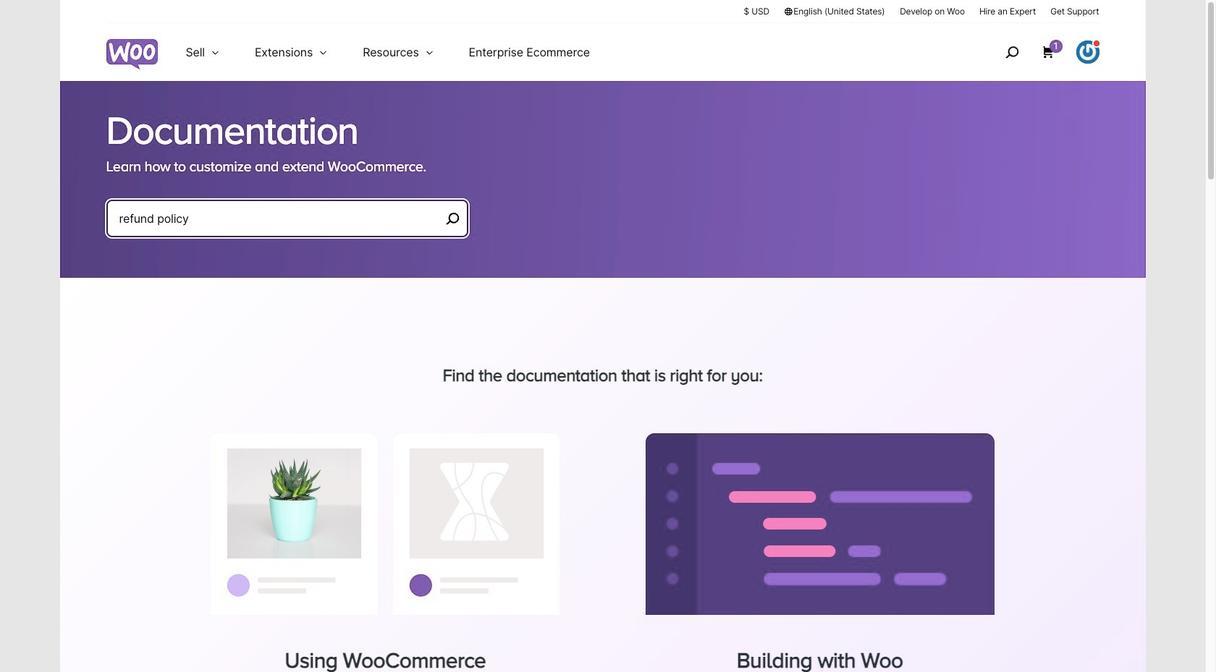 Task type: describe. For each thing, give the bounding box(es) containing it.
Search documentation search field
[[119, 209, 441, 229]]

illustration of lines of development code image
[[646, 434, 995, 615]]

service navigation menu element
[[974, 29, 1099, 76]]

illustration of two product cards, with a plan and an abstract shape image
[[211, 434, 560, 615]]



Task type: locate. For each thing, give the bounding box(es) containing it.
search image
[[1000, 41, 1023, 64]]

None search field
[[106, 200, 468, 255]]

open account menu image
[[1076, 41, 1099, 64]]



Task type: vqa. For each thing, say whether or not it's contained in the screenshot.
SEARCH BOX
yes



